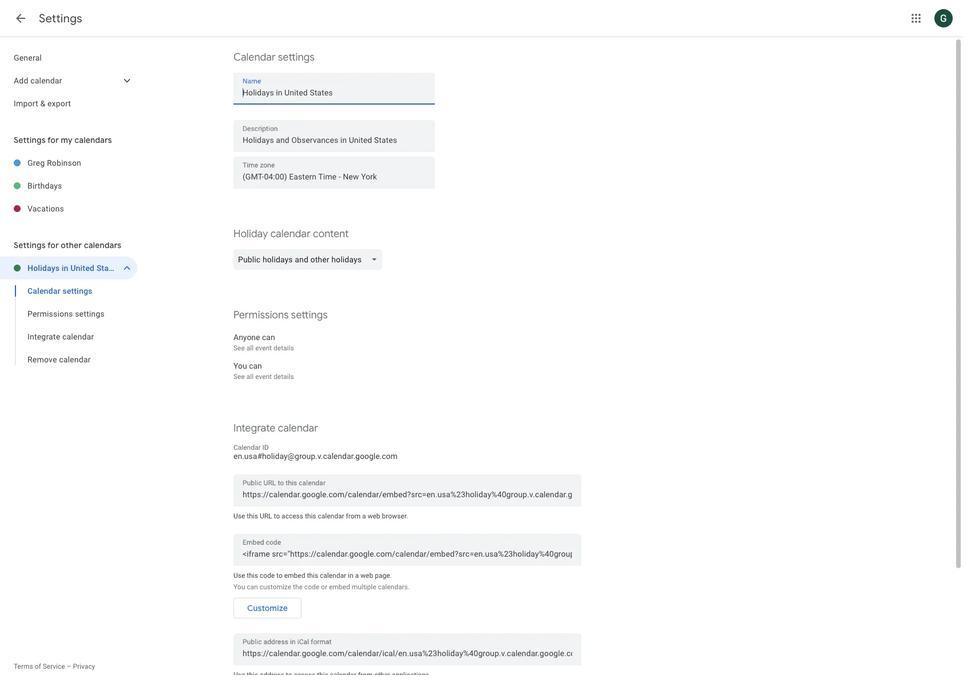 Task type: describe. For each thing, give the bounding box(es) containing it.
anyone can see all event details
[[234, 333, 294, 353]]

for for my
[[47, 135, 59, 145]]

can for you can
[[249, 362, 262, 371]]

calendars for settings for other calendars
[[84, 240, 121, 251]]

settings for other calendars
[[14, 240, 121, 251]]

greg robinson
[[27, 159, 81, 168]]

calendar right remove
[[59, 355, 91, 365]]

vacations link
[[27, 197, 137, 220]]

settings for settings for other calendars
[[14, 240, 46, 251]]

all for anyone
[[247, 345, 254, 353]]

holidays in united states
[[27, 264, 120, 273]]

remove
[[27, 355, 57, 365]]

holiday
[[234, 228, 268, 241]]

anyone
[[234, 333, 260, 342]]

use this code to embed this calendar in a web page.
[[234, 572, 392, 580]]

multiple
[[352, 584, 376, 592]]

access
[[282, 513, 303, 521]]

2 vertical spatial can
[[247, 584, 258, 592]]

holiday calendar content
[[234, 228, 349, 241]]

in inside tree item
[[62, 264, 68, 273]]

robinson
[[47, 159, 81, 168]]

all for you
[[247, 373, 254, 381]]

birthdays
[[27, 181, 62, 191]]

details for you can
[[274, 373, 294, 381]]

calendar inside tree
[[27, 287, 60, 296]]

calendar up 'or'
[[320, 572, 346, 580]]

this right access
[[305, 513, 316, 521]]

1 vertical spatial in
[[348, 572, 353, 580]]

1 horizontal spatial integrate calendar
[[234, 422, 318, 436]]

calendar settings inside settings for other calendars tree
[[27, 287, 92, 296]]

add
[[14, 76, 28, 85]]

calendars for settings for my calendars
[[75, 135, 112, 145]]

holidays in united states link
[[27, 257, 120, 280]]

privacy link
[[73, 663, 95, 671]]

settings for my calendars tree
[[0, 152, 137, 220]]

settings for other calendars tree
[[0, 257, 137, 371]]

settings for my calendars
[[14, 135, 112, 145]]

1 vertical spatial code
[[304, 584, 319, 592]]

united
[[71, 264, 94, 273]]

greg
[[27, 159, 45, 168]]

content
[[313, 228, 349, 241]]

en.usa#holiday@group.v.calendar.google.com
[[234, 452, 398, 461]]

Holidays and Observances in United States text field
[[234, 133, 435, 147]]

you for you can see all event details
[[234, 362, 247, 371]]

permissions settings inside group
[[27, 310, 105, 319]]

web for page.
[[361, 572, 373, 580]]

see for anyone can
[[234, 345, 245, 353]]

1 horizontal spatial embed
[[329, 584, 350, 592]]

settings for settings
[[39, 11, 82, 26]]

integrate inside group
[[27, 333, 60, 342]]

holidays
[[27, 264, 60, 273]]

use for use this url to access this calendar from a web browser.
[[234, 513, 245, 521]]

permissions inside settings for other calendars tree
[[27, 310, 73, 319]]

1 vertical spatial integrate
[[234, 422, 275, 436]]

calendar up the &
[[30, 76, 62, 85]]

integrate calendar inside group
[[27, 333, 94, 342]]

of
[[35, 663, 41, 671]]

a for in
[[355, 572, 359, 580]]

you can customize the code or embed multiple calendars.
[[234, 584, 410, 592]]

to for url
[[274, 513, 280, 521]]

go back image
[[14, 11, 27, 25]]

this up customize
[[247, 572, 258, 580]]

settings for settings for my calendars
[[14, 135, 46, 145]]

general
[[14, 53, 42, 62]]

–
[[67, 663, 71, 671]]

import
[[14, 99, 38, 108]]

details for anyone can
[[274, 345, 294, 353]]

settings heading
[[39, 11, 82, 26]]

my
[[61, 135, 73, 145]]



Task type: locate. For each thing, give the bounding box(es) containing it.
calendars right 'my'
[[75, 135, 112, 145]]

0 horizontal spatial permissions settings
[[27, 310, 105, 319]]

terms of service link
[[14, 663, 65, 671]]

use
[[234, 513, 245, 521], [234, 572, 245, 580]]

1 for from the top
[[47, 135, 59, 145]]

group
[[0, 280, 137, 371]]

0 horizontal spatial integrate
[[27, 333, 60, 342]]

calendars.
[[378, 584, 410, 592]]

to
[[274, 513, 280, 521], [277, 572, 283, 580]]

calendar
[[30, 76, 62, 85], [270, 228, 311, 241], [62, 333, 94, 342], [59, 355, 91, 365], [278, 422, 318, 436], [318, 513, 344, 521], [320, 572, 346, 580]]

details inside anyone can see all event details
[[274, 345, 294, 353]]

permissions settings down holidays in united states tree item
[[27, 310, 105, 319]]

for for other
[[47, 240, 59, 251]]

1 vertical spatial to
[[277, 572, 283, 580]]

calendars up states
[[84, 240, 121, 251]]

1 horizontal spatial calendar settings
[[234, 51, 315, 64]]

1 vertical spatial calendar settings
[[27, 287, 92, 296]]

import & export
[[14, 99, 71, 108]]

0 horizontal spatial permissions
[[27, 310, 73, 319]]

integrate calendar up id
[[234, 422, 318, 436]]

embed
[[284, 572, 305, 580], [329, 584, 350, 592]]

event
[[255, 345, 272, 353], [255, 373, 272, 381]]

permissions settings
[[234, 309, 328, 322], [27, 310, 105, 319]]

the
[[293, 584, 303, 592]]

0 horizontal spatial calendar settings
[[27, 287, 92, 296]]

0 vertical spatial calendar settings
[[234, 51, 315, 64]]

permissions down holidays
[[27, 310, 73, 319]]

you inside you can see all event details
[[234, 362, 247, 371]]

or
[[321, 584, 327, 592]]

1 vertical spatial a
[[355, 572, 359, 580]]

see for you can
[[234, 373, 245, 381]]

birthdays tree item
[[0, 175, 137, 197]]

None text field
[[243, 169, 426, 185], [243, 547, 572, 563], [243, 169, 426, 185], [243, 547, 572, 563]]

0 vertical spatial settings
[[39, 11, 82, 26]]

1 horizontal spatial permissions settings
[[234, 309, 328, 322]]

calendar inside the calendar id en.usa#holiday@group.v.calendar.google.com
[[234, 444, 261, 452]]

see inside anyone can see all event details
[[234, 345, 245, 353]]

0 horizontal spatial embed
[[284, 572, 305, 580]]

0 vertical spatial in
[[62, 264, 68, 273]]

code
[[260, 572, 275, 580], [304, 584, 319, 592]]

2 event from the top
[[255, 373, 272, 381]]

1 horizontal spatial a
[[362, 513, 366, 521]]

all down anyone can see all event details at the left
[[247, 373, 254, 381]]

code down use this code to embed this calendar in a web page.
[[304, 584, 319, 592]]

1 vertical spatial see
[[234, 373, 245, 381]]

1 horizontal spatial code
[[304, 584, 319, 592]]

you can see all event details
[[234, 362, 294, 381]]

states
[[97, 264, 120, 273]]

settings up greg
[[14, 135, 46, 145]]

url
[[260, 513, 272, 521]]

details
[[274, 345, 294, 353], [274, 373, 294, 381]]

permissions
[[234, 309, 289, 322], [27, 310, 73, 319]]

holidays in united states tree item
[[0, 257, 137, 280]]

0 vertical spatial calendars
[[75, 135, 112, 145]]

service
[[43, 663, 65, 671]]

None field
[[234, 250, 387, 270]]

to up customize
[[277, 572, 283, 580]]

can inside you can see all event details
[[249, 362, 262, 371]]

see inside you can see all event details
[[234, 373, 245, 381]]

to for code
[[277, 572, 283, 580]]

calendar id en.usa#holiday@group.v.calendar.google.com
[[234, 444, 398, 461]]

integrate
[[27, 333, 60, 342], [234, 422, 275, 436]]

0 vertical spatial details
[[274, 345, 294, 353]]

remove calendar
[[27, 355, 91, 365]]

1 see from the top
[[234, 345, 245, 353]]

0 vertical spatial you
[[234, 362, 247, 371]]

for left 'my'
[[47, 135, 59, 145]]

1 horizontal spatial integrate
[[234, 422, 275, 436]]

0 horizontal spatial a
[[355, 572, 359, 580]]

2 use from the top
[[234, 572, 245, 580]]

a right from
[[362, 513, 366, 521]]

1 event from the top
[[255, 345, 272, 353]]

1 vertical spatial can
[[249, 362, 262, 371]]

1 vertical spatial integrate calendar
[[234, 422, 318, 436]]

calendars
[[75, 135, 112, 145], [84, 240, 121, 251]]

calendar up remove calendar
[[62, 333, 94, 342]]

1 horizontal spatial permissions
[[234, 309, 289, 322]]

this
[[247, 513, 258, 521], [305, 513, 316, 521], [247, 572, 258, 580], [307, 572, 318, 580]]

see
[[234, 345, 245, 353], [234, 373, 245, 381]]

greg robinson tree item
[[0, 152, 137, 175]]

calendar right holiday on the top left of page
[[270, 228, 311, 241]]

integrate up remove
[[27, 333, 60, 342]]

integrate calendar up remove calendar
[[27, 333, 94, 342]]

all down anyone
[[247, 345, 254, 353]]

can left customize
[[247, 584, 258, 592]]

0 vertical spatial for
[[47, 135, 59, 145]]

0 vertical spatial event
[[255, 345, 272, 353]]

2 vertical spatial settings
[[14, 240, 46, 251]]

a up the multiple
[[355, 572, 359, 580]]

event down anyone can see all event details at the left
[[255, 373, 272, 381]]

all inside anyone can see all event details
[[247, 345, 254, 353]]

0 vertical spatial see
[[234, 345, 245, 353]]

1 vertical spatial details
[[274, 373, 294, 381]]

event down anyone
[[255, 345, 272, 353]]

can inside anyone can see all event details
[[262, 333, 275, 342]]

can
[[262, 333, 275, 342], [249, 362, 262, 371], [247, 584, 258, 592]]

export
[[48, 99, 71, 108]]

0 vertical spatial can
[[262, 333, 275, 342]]

all
[[247, 345, 254, 353], [247, 373, 254, 381]]

this up you can customize the code or embed multiple calendars. at the left bottom
[[307, 572, 318, 580]]

details down anyone can see all event details at the left
[[274, 373, 294, 381]]

web up the multiple
[[361, 572, 373, 580]]

you
[[234, 362, 247, 371], [234, 584, 245, 592]]

web right from
[[368, 513, 380, 521]]

you left customize
[[234, 584, 245, 592]]

use for use this code to embed this calendar in a web page.
[[234, 572, 245, 580]]

0 vertical spatial calendar
[[234, 51, 276, 64]]

can for anyone can
[[262, 333, 275, 342]]

0 vertical spatial integrate calendar
[[27, 333, 94, 342]]

for left other
[[47, 240, 59, 251]]

calendar left from
[[318, 513, 344, 521]]

this left 'url'
[[247, 513, 258, 521]]

2 for from the top
[[47, 240, 59, 251]]

other
[[61, 240, 82, 251]]

0 vertical spatial to
[[274, 513, 280, 521]]

in up the multiple
[[348, 572, 353, 580]]

group containing calendar settings
[[0, 280, 137, 371]]

calendar
[[234, 51, 276, 64], [27, 287, 60, 296], [234, 444, 261, 452]]

1 vertical spatial calendar
[[27, 287, 60, 296]]

customize
[[260, 584, 291, 592]]

details inside you can see all event details
[[274, 373, 294, 381]]

0 vertical spatial code
[[260, 572, 275, 580]]

1 vertical spatial calendars
[[84, 240, 121, 251]]

0 horizontal spatial integrate calendar
[[27, 333, 94, 342]]

1 horizontal spatial in
[[348, 572, 353, 580]]

1 vertical spatial all
[[247, 373, 254, 381]]

web for browser.
[[368, 513, 380, 521]]

integrate calendar
[[27, 333, 94, 342], [234, 422, 318, 436]]

in
[[62, 264, 68, 273], [348, 572, 353, 580]]

0 horizontal spatial code
[[260, 572, 275, 580]]

integrate up id
[[234, 422, 275, 436]]

0 vertical spatial use
[[234, 513, 245, 521]]

can right anyone
[[262, 333, 275, 342]]

1 vertical spatial use
[[234, 572, 245, 580]]

0 vertical spatial all
[[247, 345, 254, 353]]

1 vertical spatial for
[[47, 240, 59, 251]]

1 vertical spatial you
[[234, 584, 245, 592]]

vacations
[[27, 204, 64, 213]]

settings right go back "icon"
[[39, 11, 82, 26]]

calendar up the calendar id en.usa#holiday@group.v.calendar.google.com
[[278, 422, 318, 436]]

web
[[368, 513, 380, 521], [361, 572, 373, 580]]

1 you from the top
[[234, 362, 247, 371]]

tree
[[0, 46, 137, 115]]

0 vertical spatial web
[[368, 513, 380, 521]]

a
[[362, 513, 366, 521], [355, 572, 359, 580]]

a for from
[[362, 513, 366, 521]]

tree containing general
[[0, 46, 137, 115]]

id
[[262, 444, 269, 452]]

calendar settings
[[234, 51, 315, 64], [27, 287, 92, 296]]

2 see from the top
[[234, 373, 245, 381]]

1 use from the top
[[234, 513, 245, 521]]

terms of service – privacy
[[14, 663, 95, 671]]

details up you can see all event details
[[274, 345, 294, 353]]

1 vertical spatial web
[[361, 572, 373, 580]]

customize
[[247, 604, 288, 614]]

1 vertical spatial event
[[255, 373, 272, 381]]

can down anyone can see all event details at the left
[[249, 362, 262, 371]]

birthdays link
[[27, 175, 137, 197]]

embed right 'or'
[[329, 584, 350, 592]]

all inside you can see all event details
[[247, 373, 254, 381]]

vacations tree item
[[0, 197, 137, 220]]

settings up holidays
[[14, 240, 46, 251]]

None text field
[[243, 85, 426, 101], [243, 487, 572, 503], [243, 646, 572, 662], [243, 85, 426, 101], [243, 487, 572, 503], [243, 646, 572, 662]]

privacy
[[73, 663, 95, 671]]

you for you can customize the code or embed multiple calendars.
[[234, 584, 245, 592]]

1 details from the top
[[274, 345, 294, 353]]

event for anyone can
[[255, 345, 272, 353]]

0 horizontal spatial in
[[62, 264, 68, 273]]

2 details from the top
[[274, 373, 294, 381]]

2 you from the top
[[234, 584, 245, 592]]

browser.
[[382, 513, 408, 521]]

code up customize
[[260, 572, 275, 580]]

page.
[[375, 572, 392, 580]]

1 vertical spatial settings
[[14, 135, 46, 145]]

2 all from the top
[[247, 373, 254, 381]]

1 vertical spatial embed
[[329, 584, 350, 592]]

&
[[40, 99, 45, 108]]

settings
[[278, 51, 315, 64], [63, 287, 92, 296], [291, 309, 328, 322], [75, 310, 105, 319]]

for
[[47, 135, 59, 145], [47, 240, 59, 251]]

use this url to access this calendar from a web browser.
[[234, 513, 408, 521]]

settings
[[39, 11, 82, 26], [14, 135, 46, 145], [14, 240, 46, 251]]

event inside anyone can see all event details
[[255, 345, 272, 353]]

embed up the
[[284, 572, 305, 580]]

from
[[346, 513, 361, 521]]

terms
[[14, 663, 33, 671]]

in left united
[[62, 264, 68, 273]]

permissions settings up anyone can see all event details at the left
[[234, 309, 328, 322]]

add calendar
[[14, 76, 62, 85]]

event for you can
[[255, 373, 272, 381]]

0 vertical spatial integrate
[[27, 333, 60, 342]]

to right 'url'
[[274, 513, 280, 521]]

you down anyone
[[234, 362, 247, 371]]

permissions up anyone
[[234, 309, 289, 322]]

2 vertical spatial calendar
[[234, 444, 261, 452]]

1 all from the top
[[247, 345, 254, 353]]

0 vertical spatial a
[[362, 513, 366, 521]]

0 vertical spatial embed
[[284, 572, 305, 580]]

event inside you can see all event details
[[255, 373, 272, 381]]



Task type: vqa. For each thing, say whether or not it's contained in the screenshot.
event in 'You can See all event details'
yes



